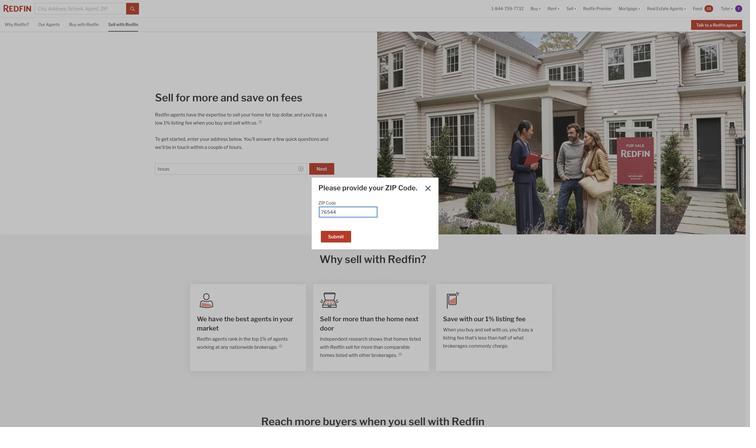Task type: describe. For each thing, give the bounding box(es) containing it.
than inside sell for more than the home next door
[[360, 316, 374, 323]]

to get started, enter your address below. you'll answer a few quick questions and we'll be in touch within a couple of hours.
[[155, 137, 329, 150]]

1 vertical spatial homes
[[320, 353, 335, 359]]

for inside the independent research shows that homes listed with redfin sell for more than comparable homes listed with other brokerages.
[[354, 345, 360, 351]]

started,
[[170, 137, 186, 142]]

next
[[405, 316, 419, 323]]

listing inside when you buy and sell with us, you'll pay a listing fee that's less than half of what brokerages commonly charge.
[[443, 336, 456, 341]]

brokerages
[[443, 344, 468, 349]]

759-
[[505, 6, 514, 11]]

independent research shows that homes listed with redfin sell for more than comparable homes listed with other brokerages.
[[320, 337, 421, 359]]

sell for more than the home next door link
[[320, 315, 422, 334]]

submit button
[[321, 231, 351, 243]]

your inside please provide your zip code. dialog
[[369, 184, 384, 192]]

sell for more and save on fees
[[155, 91, 303, 104]]

in inside we have the best agents in your market
[[273, 316, 278, 323]]

and right "dollar,"
[[294, 112, 302, 118]]

agents
[[46, 22, 60, 27]]

of inside to get started, enter your address below. you'll answer a few quick questions and we'll be in touch within a couple of hours.
[[224, 145, 228, 150]]

and down expertise
[[224, 120, 232, 126]]

redfin inside sell with redfin link
[[125, 22, 138, 27]]

agents inside we have the best agents in your market
[[251, 316, 272, 323]]

redfin inside the redfin premier button
[[583, 6, 596, 11]]

commonly
[[469, 344, 492, 349]]

any
[[221, 345, 229, 351]]

sell down submit button at the bottom of page
[[345, 253, 362, 266]]

the inside sell for more than the home next door
[[375, 316, 385, 323]]

1-844-759-7732
[[492, 6, 524, 11]]

you'll inside when you buy and sell with us, you'll pay a listing fee that's less than half of what brokerages commonly charge.
[[510, 328, 521, 333]]

more inside the independent research shows that homes listed with redfin sell for more than comparable homes listed with other brokerages.
[[361, 345, 373, 351]]

couple
[[208, 145, 223, 150]]

we
[[197, 316, 207, 323]]

why for why sell with redfin?
[[320, 253, 343, 266]]

please provide your zip code. element
[[319, 184, 418, 192]]

0 horizontal spatial listed
[[336, 353, 348, 359]]

save
[[443, 316, 458, 323]]

buy inside redfin agents have the expertise to sell your home for top dollar, and you'll pay a low 1% listing fee when you buy and sell with us.
[[215, 120, 223, 126]]

fees
[[281, 91, 303, 104]]

search input image
[[298, 167, 304, 172]]

us,
[[503, 328, 509, 333]]

to inside button
[[705, 23, 709, 28]]

half
[[499, 336, 507, 341]]

redfin premier button
[[580, 0, 615, 17]]

we have the best agents in your market
[[197, 316, 293, 333]]

our
[[38, 22, 45, 27]]

of inside when you buy and sell with us, you'll pay a listing fee that's less than half of what brokerages commonly charge.
[[508, 336, 512, 341]]

why sell with redfin?
[[320, 253, 426, 266]]

of inside redfin agents rank in the top 1% of agents working at any nationwide brokerage.
[[268, 337, 272, 343]]

why redfin? link
[[5, 18, 29, 31]]

home inside redfin agents have the expertise to sell your home for top dollar, and you'll pay a low 1% listing fee when you buy and sell with us.
[[252, 112, 264, 118]]

save with our 1% listing fee link
[[443, 315, 545, 324]]

be
[[166, 145, 171, 150]]

redfin inside redfin agents rank in the top 1% of agents working at any nationwide brokerage.
[[197, 337, 211, 343]]

why redfin?
[[5, 22, 29, 27]]

that's
[[465, 336, 477, 341]]

next
[[317, 167, 327, 172]]

feed
[[693, 6, 703, 11]]

shows
[[369, 337, 383, 343]]

our agents link
[[38, 18, 60, 31]]

within
[[190, 145, 204, 150]]

in inside to get started, enter your address below. you'll answer a few quick questions and we'll be in touch within a couple of hours.
[[172, 145, 176, 150]]

you inside redfin agents have the expertise to sell your home for top dollar, and you'll pay a low 1% listing fee when you buy and sell with us.
[[206, 120, 214, 126]]

nationwide
[[230, 345, 253, 351]]

other
[[359, 353, 371, 359]]

fee inside when you buy and sell with us, you'll pay a listing fee that's less than half of what brokerages commonly charge.
[[457, 336, 464, 341]]

best
[[236, 316, 249, 323]]

touch
[[177, 145, 189, 150]]

agents inside redfin agents have the expertise to sell your home for top dollar, and you'll pay a low 1% listing fee when you buy and sell with us.
[[170, 112, 185, 118]]

0 horizontal spatial redfin?
[[14, 22, 29, 27]]

pay inside when you buy and sell with us, you'll pay a listing fee that's less than half of what brokerages commonly charge.
[[522, 328, 530, 333]]

redfin agents rank in the top 1% of agents working at any nationwide brokerage.
[[197, 337, 288, 351]]

answer
[[256, 137, 272, 142]]

an agent with customers in front of a redfin listing sign image
[[377, 32, 746, 235]]

illustration of the best agents image
[[197, 292, 216, 310]]

provide
[[342, 184, 367, 192]]

sell for sell for more and save on fees
[[155, 91, 174, 104]]

redfin premier
[[583, 6, 612, 11]]

brokerage.
[[254, 345, 278, 351]]

sell for more than the home next door
[[320, 316, 419, 333]]

buy with redfin
[[69, 22, 99, 27]]

0 vertical spatial listed
[[409, 337, 421, 343]]

code.
[[398, 184, 418, 192]]

when
[[443, 328, 456, 333]]

brokerages.
[[372, 353, 397, 359]]

when you buy and sell with us, you'll pay a listing fee that's less than half of what brokerages commonly charge.
[[443, 328, 533, 349]]

research
[[349, 337, 368, 343]]

Enter your street address search field
[[155, 163, 307, 175]]

redfin inside the independent research shows that homes listed with redfin sell for more than comparable homes listed with other brokerages.
[[330, 345, 345, 351]]

pay inside redfin agents have the expertise to sell your home for top dollar, and you'll pay a low 1% listing fee when you buy and sell with us.
[[316, 112, 323, 118]]

low
[[155, 120, 163, 126]]

sell for sell for more than the home next door
[[320, 316, 331, 323]]

talk to a redfin agent
[[696, 23, 738, 28]]

more for than
[[343, 316, 359, 323]]

save with our 1% listing fee
[[443, 316, 526, 323]]

expertise
[[206, 112, 226, 118]]

illustration of a yard sign image
[[443, 292, 462, 310]]

on
[[266, 91, 279, 104]]

7732
[[514, 6, 524, 11]]

sell up below.
[[233, 120, 240, 126]]

1 horizontal spatial redfin?
[[388, 253, 426, 266]]

save
[[241, 91, 264, 104]]

sell with redfin
[[108, 22, 138, 27]]

1% inside redfin agents rank in the top 1% of agents working at any nationwide brokerage.
[[260, 337, 267, 343]]

844-
[[495, 6, 505, 11]]

buy
[[69, 22, 77, 27]]

1-844-759-7732 link
[[492, 6, 524, 11]]



Task type: locate. For each thing, give the bounding box(es) containing it.
to right talk
[[705, 23, 709, 28]]

the inside redfin agents have the expertise to sell your home for top dollar, and you'll pay a low 1% listing fee when you buy and sell with us.
[[198, 112, 205, 118]]

2 horizontal spatial in
[[273, 316, 278, 323]]

1 vertical spatial you
[[457, 328, 465, 333]]

you
[[206, 120, 214, 126], [457, 328, 465, 333]]

hours.
[[229, 145, 243, 150]]

in inside redfin agents rank in the top 1% of agents working at any nationwide brokerage.
[[239, 337, 243, 343]]

top inside redfin agents have the expertise to sell your home for top dollar, and you'll pay a low 1% listing fee when you buy and sell with us.
[[272, 112, 280, 118]]

what
[[513, 336, 524, 341]]

1 horizontal spatial sell
[[155, 91, 174, 104]]

listing up us,
[[496, 316, 515, 323]]

buy with redfin link
[[69, 18, 99, 31]]

enter
[[187, 137, 199, 142]]

1 vertical spatial home
[[387, 316, 404, 323]]

13
[[707, 6, 711, 11]]

more for and
[[192, 91, 218, 104]]

2 horizontal spatial 1%
[[486, 316, 495, 323]]

1 horizontal spatial zip
[[385, 184, 397, 192]]

you'll right "dollar,"
[[303, 112, 315, 118]]

0 vertical spatial why
[[5, 22, 13, 27]]

to
[[155, 137, 160, 142]]

zip code
[[319, 201, 336, 206]]

1 horizontal spatial you
[[457, 328, 465, 333]]

your inside we have the best agents in your market
[[280, 316, 293, 323]]

0 horizontal spatial fee
[[185, 120, 192, 126]]

to inside redfin agents have the expertise to sell your home for top dollar, and you'll pay a low 1% listing fee when you buy and sell with us.
[[227, 112, 232, 118]]

2 vertical spatial listing
[[443, 336, 456, 341]]

0 vertical spatial redfin?
[[14, 22, 29, 27]]

disclaimer image for sell for more than the home next door
[[398, 353, 402, 357]]

market
[[197, 325, 219, 333]]

to
[[705, 23, 709, 28], [227, 112, 232, 118]]

home inside sell for more than the home next door
[[387, 316, 404, 323]]

zip left code.
[[385, 184, 397, 192]]

disclaimer image for we have the best agents in your market
[[279, 345, 282, 349]]

1 vertical spatial listed
[[336, 353, 348, 359]]

and up expertise
[[221, 91, 239, 104]]

we have the best agents in your market link
[[197, 315, 299, 334]]

sell
[[108, 22, 115, 27], [155, 91, 174, 104], [320, 316, 331, 323]]

2 vertical spatial fee
[[457, 336, 464, 341]]

submit search image
[[130, 7, 135, 11]]

0 horizontal spatial of
[[224, 145, 228, 150]]

sell inside when you buy and sell with us, you'll pay a listing fee that's less than half of what brokerages commonly charge.
[[484, 328, 491, 333]]

sell down the research
[[346, 345, 353, 351]]

of right half
[[508, 336, 512, 341]]

1 vertical spatial why
[[320, 253, 343, 266]]

redfin inside redfin agents have the expertise to sell your home for top dollar, and you'll pay a low 1% listing fee when you buy and sell with us.
[[155, 112, 169, 118]]

zip
[[385, 184, 397, 192], [319, 201, 325, 206]]

charge.
[[493, 344, 509, 349]]

0 horizontal spatial buy
[[215, 120, 223, 126]]

0 vertical spatial than
[[360, 316, 374, 323]]

0 horizontal spatial you
[[206, 120, 214, 126]]

2 vertical spatial than
[[374, 345, 383, 351]]

fee up brokerages
[[457, 336, 464, 341]]

listed
[[409, 337, 421, 343], [336, 353, 348, 359]]

than down shows
[[374, 345, 383, 351]]

redfin inside talk to a redfin agent button
[[713, 23, 726, 28]]

homes up comparable on the bottom right of page
[[394, 337, 408, 343]]

a inside when you buy and sell with us, you'll pay a listing fee that's less than half of what brokerages commonly charge.
[[531, 328, 533, 333]]

1 vertical spatial fee
[[516, 316, 526, 323]]

to right expertise
[[227, 112, 232, 118]]

below.
[[229, 137, 243, 142]]

for
[[176, 91, 190, 104], [265, 112, 271, 118], [333, 316, 342, 323], [354, 345, 360, 351]]

redfin up working
[[197, 337, 211, 343]]

with inside redfin agents have the expertise to sell your home for top dollar, and you'll pay a low 1% listing fee when you buy and sell with us.
[[241, 120, 251, 126]]

0 vertical spatial you'll
[[303, 112, 315, 118]]

and right questions
[[320, 137, 329, 142]]

0 horizontal spatial have
[[186, 112, 197, 118]]

more up expertise
[[192, 91, 218, 104]]

disclaimer image right brokerage.
[[279, 345, 282, 349]]

1 vertical spatial 1%
[[486, 316, 495, 323]]

0 horizontal spatial why
[[5, 22, 13, 27]]

1 vertical spatial sell
[[155, 91, 174, 104]]

your inside to get started, enter your address below. you'll answer a few quick questions and we'll be in touch within a couple of hours.
[[200, 137, 210, 142]]

1 horizontal spatial to
[[705, 23, 709, 28]]

next button
[[309, 163, 334, 175]]

1 vertical spatial zip
[[319, 201, 325, 206]]

1 vertical spatial buy
[[466, 328, 474, 333]]

of left "hours."
[[224, 145, 228, 150]]

home up disclaimer image
[[252, 112, 264, 118]]

top inside redfin agents rank in the top 1% of agents working at any nationwide brokerage.
[[252, 337, 259, 343]]

0 vertical spatial buy
[[215, 120, 223, 126]]

than
[[360, 316, 374, 323], [488, 336, 498, 341], [374, 345, 383, 351]]

1 vertical spatial have
[[208, 316, 223, 323]]

you inside when you buy and sell with us, you'll pay a listing fee that's less than half of what brokerages commonly charge.
[[457, 328, 465, 333]]

more up other
[[361, 345, 373, 351]]

have up market at the bottom
[[208, 316, 223, 323]]

fee left when
[[185, 120, 192, 126]]

0 vertical spatial in
[[172, 145, 176, 150]]

0 horizontal spatial to
[[227, 112, 232, 118]]

our agents
[[38, 22, 60, 27]]

2 horizontal spatial listing
[[496, 316, 515, 323]]

dollar,
[[281, 112, 293, 118]]

agents up at
[[212, 337, 227, 343]]

1 horizontal spatial home
[[387, 316, 404, 323]]

the up when
[[198, 112, 205, 118]]

1 horizontal spatial homes
[[394, 337, 408, 343]]

1 vertical spatial to
[[227, 112, 232, 118]]

1% inside redfin agents have the expertise to sell your home for top dollar, and you'll pay a low 1% listing fee when you buy and sell with us.
[[164, 120, 170, 126]]

zip left code
[[319, 201, 325, 206]]

the left best in the bottom left of the page
[[224, 316, 234, 323]]

0 horizontal spatial 1%
[[164, 120, 170, 126]]

questions
[[298, 137, 319, 142]]

1 horizontal spatial of
[[268, 337, 272, 343]]

you'll up 'what'
[[510, 328, 521, 333]]

submit
[[328, 235, 344, 240]]

you'll inside redfin agents have the expertise to sell your home for top dollar, and you'll pay a low 1% listing fee when you buy and sell with us.
[[303, 112, 315, 118]]

redfin down submit search icon
[[125, 22, 138, 27]]

few
[[276, 137, 284, 142]]

1 horizontal spatial buy
[[466, 328, 474, 333]]

redfin right "buy"
[[86, 22, 99, 27]]

0 horizontal spatial top
[[252, 337, 259, 343]]

have up when
[[186, 112, 197, 118]]

we'll
[[155, 145, 165, 150]]

talk
[[696, 23, 704, 28]]

than left half
[[488, 336, 498, 341]]

1 vertical spatial listing
[[496, 316, 515, 323]]

disclaimer image
[[259, 120, 262, 124]]

1 vertical spatial top
[[252, 337, 259, 343]]

and
[[221, 91, 239, 104], [294, 112, 302, 118], [224, 120, 232, 126], [320, 137, 329, 142], [475, 328, 483, 333]]

comparable
[[384, 345, 410, 351]]

redfin left premier
[[583, 6, 596, 11]]

0 vertical spatial pay
[[316, 112, 323, 118]]

sell
[[233, 112, 240, 118], [233, 120, 240, 126], [345, 253, 362, 266], [484, 328, 491, 333], [346, 345, 353, 351]]

please provide your zip code. dialog
[[312, 178, 439, 250]]

sell inside sell for more than the home next door
[[320, 316, 331, 323]]

0 horizontal spatial home
[[252, 112, 264, 118]]

redfin?
[[14, 22, 29, 27], [388, 253, 426, 266]]

0 horizontal spatial you'll
[[303, 112, 315, 118]]

and inside when you buy and sell with us, you'll pay a listing fee that's less than half of what brokerages commonly charge.
[[475, 328, 483, 333]]

0 vertical spatial have
[[186, 112, 197, 118]]

City, Address, School, Agent, ZIP search field
[[35, 3, 126, 15]]

that
[[384, 337, 393, 343]]

1 vertical spatial disclaimer image
[[398, 353, 402, 357]]

agents up brokerage.
[[273, 337, 288, 343]]

2 vertical spatial in
[[239, 337, 243, 343]]

agents right best in the bottom left of the page
[[251, 316, 272, 323]]

in
[[172, 145, 176, 150], [273, 316, 278, 323], [239, 337, 243, 343]]

of up brokerage.
[[268, 337, 272, 343]]

redfin agents have the expertise to sell your home for top dollar, and you'll pay a low 1% listing fee when you buy and sell with us.
[[155, 112, 327, 126]]

premier
[[597, 6, 612, 11]]

ZIP Code text field
[[321, 210, 375, 215]]

1 vertical spatial in
[[273, 316, 278, 323]]

2 horizontal spatial fee
[[516, 316, 526, 323]]

1 horizontal spatial listed
[[409, 337, 421, 343]]

fee up 'what'
[[516, 316, 526, 323]]

1 vertical spatial redfin?
[[388, 253, 426, 266]]

fee inside redfin agents have the expertise to sell your home for top dollar, and you'll pay a low 1% listing fee when you buy and sell with us.
[[185, 120, 192, 126]]

1 horizontal spatial listing
[[443, 336, 456, 341]]

disclaimer image
[[279, 345, 282, 349], [398, 353, 402, 357]]

more
[[192, 91, 218, 104], [343, 316, 359, 323], [361, 345, 373, 351]]

why for why redfin?
[[5, 22, 13, 27]]

0 vertical spatial homes
[[394, 337, 408, 343]]

buy up that's
[[466, 328, 474, 333]]

the inside we have the best agents in your market
[[224, 316, 234, 323]]

listed up comparable on the bottom right of page
[[409, 337, 421, 343]]

sell up door
[[320, 316, 331, 323]]

0 vertical spatial disclaimer image
[[279, 345, 282, 349]]

0 vertical spatial listing
[[171, 120, 184, 126]]

and up less
[[475, 328, 483, 333]]

listing up started,
[[171, 120, 184, 126]]

with inside when you buy and sell with us, you'll pay a listing fee that's less than half of what brokerages commonly charge.
[[492, 328, 502, 333]]

top left "dollar,"
[[272, 112, 280, 118]]

talk to a redfin agent button
[[692, 20, 743, 30]]

2 vertical spatial sell
[[320, 316, 331, 323]]

home
[[252, 112, 264, 118], [387, 316, 404, 323]]

listing down when
[[443, 336, 456, 341]]

our
[[474, 316, 484, 323]]

0 horizontal spatial more
[[192, 91, 218, 104]]

1% up brokerage.
[[260, 337, 267, 343]]

0 vertical spatial home
[[252, 112, 264, 118]]

disclaimer image down comparable on the bottom right of page
[[398, 353, 402, 357]]

0 horizontal spatial zip
[[319, 201, 325, 206]]

you'll
[[244, 137, 255, 142]]

than inside when you buy and sell with us, you'll pay a listing fee that's less than half of what brokerages commonly charge.
[[488, 336, 498, 341]]

fee
[[185, 120, 192, 126], [516, 316, 526, 323], [457, 336, 464, 341]]

sell with redfin link
[[108, 18, 138, 31]]

1 horizontal spatial pay
[[522, 328, 530, 333]]

you down expertise
[[206, 120, 214, 126]]

1 horizontal spatial disclaimer image
[[398, 353, 402, 357]]

0 vertical spatial more
[[192, 91, 218, 104]]

home left next
[[387, 316, 404, 323]]

than up the research
[[360, 316, 374, 323]]

1-
[[492, 6, 495, 11]]

redfin up low
[[155, 112, 169, 118]]

have inside we have the best agents in your market
[[208, 316, 223, 323]]

rank
[[228, 337, 238, 343]]

1 horizontal spatial have
[[208, 316, 223, 323]]

0 horizontal spatial listing
[[171, 120, 184, 126]]

2 horizontal spatial more
[[361, 345, 373, 351]]

1 horizontal spatial fee
[[457, 336, 464, 341]]

less
[[478, 336, 487, 341]]

0 vertical spatial fee
[[185, 120, 192, 126]]

pay up 'what'
[[522, 328, 530, 333]]

please
[[319, 184, 341, 192]]

address
[[211, 137, 228, 142]]

1 horizontal spatial 1%
[[260, 337, 267, 343]]

1 vertical spatial more
[[343, 316, 359, 323]]

than inside the independent research shows that homes listed with redfin sell for more than comparable homes listed with other brokerages.
[[374, 345, 383, 351]]

homes down independent
[[320, 353, 335, 359]]

us.
[[252, 120, 258, 126]]

0 vertical spatial you
[[206, 120, 214, 126]]

have inside redfin agents have the expertise to sell your home for top dollar, and you'll pay a low 1% listing fee when you buy and sell with us.
[[186, 112, 197, 118]]

homes
[[394, 337, 408, 343], [320, 353, 335, 359]]

sell right buy with redfin
[[108, 22, 115, 27]]

get
[[161, 137, 169, 142]]

when
[[193, 120, 205, 126]]

0 horizontal spatial sell
[[108, 22, 115, 27]]

1 horizontal spatial why
[[320, 253, 343, 266]]

more up the research
[[343, 316, 359, 323]]

for inside sell for more than the home next door
[[333, 316, 342, 323]]

sell inside the independent research shows that homes listed with redfin sell for more than comparable homes listed with other brokerages.
[[346, 345, 353, 351]]

1 vertical spatial you'll
[[510, 328, 521, 333]]

buy down expertise
[[215, 120, 223, 126]]

illustration of a bag of money image
[[320, 292, 339, 310]]

0 horizontal spatial homes
[[320, 353, 335, 359]]

1 horizontal spatial you'll
[[510, 328, 521, 333]]

buy inside when you buy and sell with us, you'll pay a listing fee that's less than half of what brokerages commonly charge.
[[466, 328, 474, 333]]

2 horizontal spatial sell
[[320, 316, 331, 323]]

working
[[197, 345, 214, 351]]

2 vertical spatial 1%
[[260, 337, 267, 343]]

and inside to get started, enter your address below. you'll answer a few quick questions and we'll be in touch within a couple of hours.
[[320, 137, 329, 142]]

listing inside redfin agents have the expertise to sell your home for top dollar, and you'll pay a low 1% listing fee when you buy and sell with us.
[[171, 120, 184, 126]]

of
[[224, 145, 228, 150], [508, 336, 512, 341], [268, 337, 272, 343]]

a inside redfin agents have the expertise to sell your home for top dollar, and you'll pay a low 1% listing fee when you buy and sell with us.
[[324, 112, 327, 118]]

independent
[[320, 337, 348, 343]]

please provide your zip code.
[[319, 184, 418, 192]]

2 vertical spatial more
[[361, 345, 373, 351]]

your inside redfin agents have the expertise to sell your home for top dollar, and you'll pay a low 1% listing fee when you buy and sell with us.
[[241, 112, 251, 118]]

redfin down independent
[[330, 345, 345, 351]]

0 vertical spatial top
[[272, 112, 280, 118]]

redfin inside the buy with redfin link
[[86, 22, 99, 27]]

sell for sell with redfin
[[108, 22, 115, 27]]

1 vertical spatial than
[[488, 336, 498, 341]]

you'll
[[303, 112, 315, 118], [510, 328, 521, 333]]

redfin
[[583, 6, 596, 11], [86, 22, 99, 27], [125, 22, 138, 27], [713, 23, 726, 28], [155, 112, 169, 118], [197, 337, 211, 343], [330, 345, 345, 351]]

user photo image
[[736, 5, 743, 12]]

2 horizontal spatial of
[[508, 336, 512, 341]]

top up brokerage.
[[252, 337, 259, 343]]

1 horizontal spatial in
[[239, 337, 243, 343]]

for inside redfin agents have the expertise to sell your home for top dollar, and you'll pay a low 1% listing fee when you buy and sell with us.
[[265, 112, 271, 118]]

0 horizontal spatial disclaimer image
[[279, 345, 282, 349]]

pay up questions
[[316, 112, 323, 118]]

quick
[[285, 137, 297, 142]]

0 vertical spatial zip
[[385, 184, 397, 192]]

1 horizontal spatial more
[[343, 316, 359, 323]]

0 horizontal spatial in
[[172, 145, 176, 150]]

the inside redfin agents rank in the top 1% of agents working at any nationwide brokerage.
[[244, 337, 251, 343]]

0 vertical spatial sell
[[108, 22, 115, 27]]

1 vertical spatial pay
[[522, 328, 530, 333]]

the up nationwide in the bottom left of the page
[[244, 337, 251, 343]]

redfin left agent
[[713, 23, 726, 28]]

a inside button
[[710, 23, 712, 28]]

a
[[710, 23, 712, 28], [324, 112, 327, 118], [273, 137, 275, 142], [205, 145, 207, 150], [531, 328, 533, 333]]

you right when
[[457, 328, 465, 333]]

1 horizontal spatial top
[[272, 112, 280, 118]]

more inside sell for more than the home next door
[[343, 316, 359, 323]]

door
[[320, 325, 334, 333]]

code
[[326, 201, 336, 206]]

sell down sell for more and save on fees on the top left of the page
[[233, 112, 240, 118]]

sell up low
[[155, 91, 174, 104]]

1% right low
[[164, 120, 170, 126]]

1% right our
[[486, 316, 495, 323]]

0 horizontal spatial pay
[[316, 112, 323, 118]]

listed down independent
[[336, 353, 348, 359]]

the up shows
[[375, 316, 385, 323]]

0 vertical spatial to
[[705, 23, 709, 28]]

agent
[[727, 23, 738, 28]]

at
[[215, 345, 220, 351]]

your
[[241, 112, 251, 118], [200, 137, 210, 142], [369, 184, 384, 192], [280, 316, 293, 323]]

buy
[[215, 120, 223, 126], [466, 328, 474, 333]]

agents up started,
[[170, 112, 185, 118]]

0 vertical spatial 1%
[[164, 120, 170, 126]]

zip code element
[[319, 198, 375, 207]]

agents
[[170, 112, 185, 118], [251, 316, 272, 323], [212, 337, 227, 343], [273, 337, 288, 343]]

1%
[[164, 120, 170, 126], [486, 316, 495, 323], [260, 337, 267, 343]]

sell up less
[[484, 328, 491, 333]]



Task type: vqa. For each thing, say whether or not it's contained in the screenshot.
get at the top left of the page
yes



